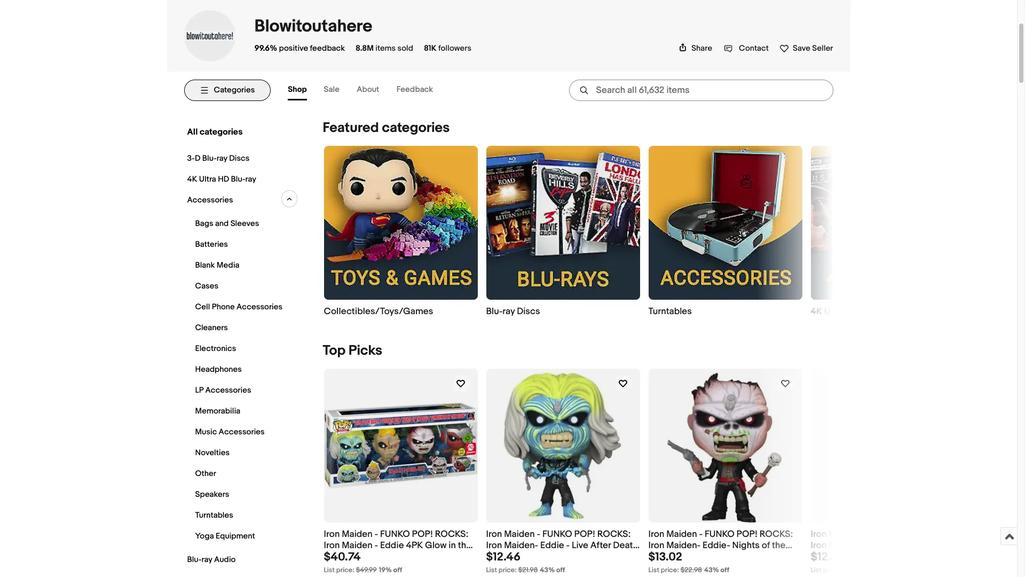 Task type: describe. For each thing, give the bounding box(es) containing it.
43% for $12.46
[[540, 566, 555, 575]]

43% for $13.02
[[705, 566, 720, 575]]

81k
[[424, 43, 437, 53]]

accessories down headphones
[[205, 385, 251, 395]]

picks
[[349, 342, 383, 359]]

- for [ne
[[700, 529, 703, 539]]

speakers
[[195, 489, 229, 500]]

save seller button
[[780, 41, 834, 53]]

blowitoutahere image
[[184, 31, 235, 41]]

other link
[[193, 466, 290, 481]]

cell phone accessories link
[[193, 299, 290, 315]]

[new
[[512, 551, 534, 562]]

headphones
[[195, 364, 242, 374]]

bags and sleeves
[[195, 218, 259, 229]]

price: for $40.74
[[336, 566, 355, 575]]

yoga equipment link
[[193, 528, 290, 544]]

funko inside the iron maiden - funko pop! rocks: iron maiden- eddie- seventh son of seventh son e
[[868, 529, 897, 539]]

memorabilia link
[[193, 403, 290, 419]]

of inside iron maiden - funko pop! rocks: iron maiden- eddie- nights of the dead eddie [ne
[[762, 540, 771, 551]]

eddie left [new
[[486, 551, 510, 562]]

items
[[376, 43, 396, 53]]

all categories
[[187, 127, 243, 137]]

cleaners
[[195, 323, 228, 333]]

iron maiden - funko pop! rocks: iron maiden- eddie - live after death eddie [new button
[[486, 529, 640, 562]]

$13.02
[[649, 550, 683, 564]]

categories for all categories
[[200, 127, 243, 137]]

list for $13.02
[[649, 566, 660, 575]]

share button
[[679, 43, 713, 53]]

0 vertical spatial 4k
[[187, 174, 197, 184]]

lp accessories
[[195, 385, 251, 395]]

pop! for $13.02
[[737, 529, 758, 539]]

yoga equipment
[[195, 531, 255, 541]]

contact link
[[725, 43, 769, 53]]

maiden- for $12.46
[[504, 540, 539, 551]]

top
[[323, 342, 346, 359]]

- for e
[[862, 529, 866, 539]]

featured categories
[[323, 120, 450, 136]]

novelties
[[195, 448, 230, 458]]

blowitoutahere
[[255, 16, 373, 37]]

accessories link
[[185, 192, 282, 208]]

feedback
[[310, 43, 345, 53]]

8.8m
[[356, 43, 374, 53]]

sold
[[398, 43, 413, 53]]

of inside the iron maiden - funko pop! rocks: iron maiden- eddie- seventh son of seventh son e
[[949, 540, 958, 551]]

live
[[572, 540, 589, 551]]

batteries
[[195, 239, 228, 249]]

8.8m items sold
[[356, 43, 413, 53]]

rocks: for $13.02
[[760, 529, 794, 539]]

price: for $13.02
[[661, 566, 680, 575]]

1 horizontal spatial 4k ultra hd blu-ray
[[811, 306, 890, 317]]

after
[[591, 540, 611, 551]]

set
[[363, 551, 377, 562]]

batteries link
[[193, 237, 290, 252]]

maiden- for $13.02
[[667, 540, 701, 551]]

$12.46 list price: $21.98 43% off
[[486, 550, 565, 575]]

blowitoutahere link
[[255, 16, 373, 37]]

cell phone accessories
[[195, 302, 283, 312]]

novelties link
[[193, 445, 290, 460]]

contact
[[739, 43, 769, 53]]

all
[[187, 127, 198, 137]]

off for $12.46
[[557, 566, 565, 575]]

$22.98
[[681, 566, 703, 575]]

speakers link
[[193, 487, 290, 502]]

categories button
[[184, 80, 271, 101]]

19%
[[379, 566, 392, 575]]

$12.06
[[811, 550, 846, 564]]

blank
[[195, 260, 215, 270]]

$40.74 list price: $49.99 19% off
[[324, 550, 402, 575]]

discs inside blu-ray discs link
[[517, 306, 541, 317]]

iron maiden - funko pop! rocks: iron maiden- eddie- nights of the dead eddie [ne button
[[649, 529, 803, 562]]

shop
[[288, 84, 307, 95]]

list for $12.06
[[811, 566, 822, 575]]

off for $13.02
[[721, 566, 730, 575]]

sleeves
[[231, 218, 259, 229]]

3-
[[187, 153, 195, 163]]

in
[[449, 540, 456, 551]]

81k followers
[[424, 43, 472, 53]]

pop! inside the iron maiden - funko pop! rocks: iron maiden- eddie- seventh son of seventh son e
[[900, 529, 921, 539]]

4pk
[[406, 540, 423, 551]]

price: for $12.46
[[499, 566, 517, 575]]

maiden for $12.46
[[504, 529, 535, 539]]

iron maiden - funko pop! rocks: iron maiden- eddie- seventh son of seventh son e
[[811, 529, 958, 562]]

blu-ray audio link
[[185, 552, 289, 567]]

death
[[613, 540, 639, 551]]

share
[[692, 43, 713, 53]]

blu-ray audio
[[187, 555, 236, 565]]

0 horizontal spatial seventh
[[811, 551, 845, 562]]

phone
[[212, 302, 235, 312]]

lp accessories link
[[193, 382, 290, 398]]

99.6%
[[255, 43, 277, 53]]

1 vertical spatial ultra
[[825, 306, 844, 317]]

1 horizontal spatial 4k
[[811, 306, 823, 317]]

iron maiden - funko pop! rocks: iron maiden- eddie- seventh son of seventh son e button
[[811, 529, 965, 562]]

nights
[[733, 540, 760, 551]]

3-d blu-ray discs
[[187, 153, 250, 163]]

1 horizontal spatial hd
[[846, 306, 859, 317]]

cases
[[195, 281, 219, 291]]

feedback
[[397, 84, 433, 95]]

the inside iron maiden - funko pop! rocks: iron maiden - eddie 4pk glow in the dark box set
[[458, 540, 472, 551]]

save seller
[[793, 43, 834, 53]]

eddie inside iron maiden - funko pop! rocks: iron maiden- eddie- nights of the dead eddie [ne
[[673, 551, 697, 562]]

eddie inside iron maiden - funko pop! rocks: iron maiden - eddie 4pk glow in the dark box set
[[380, 540, 404, 551]]

$40.74
[[324, 550, 361, 564]]

collectibles/toys/games
[[324, 306, 434, 317]]

eddie- for [ne
[[703, 540, 731, 551]]

electronics link
[[193, 341, 290, 356]]

iron maiden - funko pop! rocks: iron maiden - eddie 4pk glow in the dark box set : quick view image
[[324, 402, 478, 489]]



Task type: vqa. For each thing, say whether or not it's contained in the screenshot.


Task type: locate. For each thing, give the bounding box(es) containing it.
1 off from the left
[[394, 566, 402, 575]]

2 43% from the left
[[705, 566, 720, 575]]

eddie- inside the iron maiden - funko pop! rocks: iron maiden- eddie- seventh son of seventh son e
[[866, 540, 893, 551]]

eddie- up the [ne at the bottom of page
[[703, 540, 731, 551]]

list
[[324, 566, 335, 575], [486, 566, 497, 575], [649, 566, 660, 575], [811, 566, 822, 575]]

eddie- for e
[[866, 540, 893, 551]]

1 vertical spatial turntables
[[195, 510, 233, 520]]

funko for $13.02
[[705, 529, 735, 539]]

blank media link
[[193, 257, 290, 273]]

eddie- up e
[[866, 540, 893, 551]]

3 list from the left
[[649, 566, 660, 575]]

discs
[[229, 153, 250, 163], [517, 306, 541, 317]]

1 collectibles/toys/games link from the top
[[324, 146, 478, 317]]

accessories
[[187, 195, 233, 205], [237, 302, 283, 312], [205, 385, 251, 395], [219, 427, 265, 437]]

1 horizontal spatial discs
[[517, 306, 541, 317]]

the right in
[[458, 540, 472, 551]]

1 vertical spatial 4k ultra hd blu-ray
[[811, 306, 890, 317]]

1 vertical spatial discs
[[517, 306, 541, 317]]

maiden- inside the iron maiden - funko pop! rocks: iron maiden- eddie- seventh son of seventh son e
[[829, 540, 864, 551]]

1 funko from the left
[[380, 529, 410, 539]]

0 vertical spatial discs
[[229, 153, 250, 163]]

about
[[357, 84, 379, 95]]

list down dead
[[649, 566, 660, 575]]

off inside $40.74 list price: $49.99 19% off
[[394, 566, 402, 575]]

collectibles/toys/games link
[[324, 146, 478, 317], [324, 306, 478, 317]]

list down $12.06
[[811, 566, 822, 575]]

rocks: inside iron maiden - funko pop! rocks: iron maiden - eddie 4pk glow in the dark box set
[[435, 529, 469, 539]]

iron maiden - funko pop! rocks: iron maiden- eddie - live after death eddie [new : quick view image
[[503, 369, 624, 522]]

2 horizontal spatial off
[[721, 566, 730, 575]]

43% inside $13.02 list price: $22.98 43% off
[[705, 566, 720, 575]]

0 horizontal spatial son
[[847, 551, 863, 562]]

$12.06 list price:
[[811, 550, 846, 575]]

rocks: for $40.74
[[435, 529, 469, 539]]

0 vertical spatial ultra
[[199, 174, 216, 184]]

2 horizontal spatial maiden-
[[829, 540, 864, 551]]

blank media
[[195, 260, 240, 270]]

0 vertical spatial 4k ultra hd blu-ray
[[187, 174, 257, 184]]

electronics
[[195, 343, 236, 354]]

list down dark
[[324, 566, 335, 575]]

4k ultra hd blu-ray link
[[811, 146, 965, 317], [185, 171, 289, 187], [811, 306, 965, 317]]

price: down $12.46
[[499, 566, 517, 575]]

99.6% positive feedback
[[255, 43, 345, 53]]

0 vertical spatial seventh
[[895, 540, 929, 551]]

equipment
[[216, 531, 255, 541]]

2 the from the left
[[773, 540, 786, 551]]

0 horizontal spatial the
[[458, 540, 472, 551]]

1 vertical spatial son
[[847, 551, 863, 562]]

funko up e
[[868, 529, 897, 539]]

sale
[[324, 84, 340, 95]]

pop! inside iron maiden - funko pop! rocks: iron maiden- eddie- nights of the dead eddie [ne
[[737, 529, 758, 539]]

3 pop! from the left
[[737, 529, 758, 539]]

hd
[[218, 174, 229, 184], [846, 306, 859, 317]]

iron maiden - funko pop! rocks: iron maiden - eddie 4pk glow in the dark box set
[[324, 529, 472, 562]]

followers
[[439, 43, 472, 53]]

seventh
[[895, 540, 929, 551], [811, 551, 845, 562]]

1 horizontal spatial off
[[557, 566, 565, 575]]

1 horizontal spatial seventh
[[895, 540, 929, 551]]

1 vertical spatial hd
[[846, 306, 859, 317]]

2 maiden- from the left
[[667, 540, 701, 551]]

tab panel containing featured categories
[[184, 109, 965, 577]]

off down the iron maiden - funko pop! rocks: iron maiden- eddie - live after death eddie [new at the bottom of the page
[[557, 566, 565, 575]]

1 pop! from the left
[[412, 529, 433, 539]]

price: down $40.74
[[336, 566, 355, 575]]

maiden-
[[504, 540, 539, 551], [667, 540, 701, 551], [829, 540, 864, 551]]

0 horizontal spatial ultra
[[199, 174, 216, 184]]

price: down $12.06
[[824, 566, 842, 575]]

pop! inside the iron maiden - funko pop! rocks: iron maiden- eddie - live after death eddie [new
[[575, 529, 596, 539]]

tab panel
[[184, 109, 965, 577]]

price: inside $13.02 list price: $22.98 43% off
[[661, 566, 680, 575]]

seller
[[813, 43, 834, 53]]

funko up the [ne at the bottom of page
[[705, 529, 735, 539]]

box
[[345, 551, 361, 562]]

pop! inside iron maiden - funko pop! rocks: iron maiden - eddie 4pk glow in the dark box set
[[412, 529, 433, 539]]

2 off from the left
[[557, 566, 565, 575]]

1 horizontal spatial categories
[[382, 120, 450, 136]]

positive
[[279, 43, 308, 53]]

price: inside the $12.46 list price: $21.98 43% off
[[499, 566, 517, 575]]

list inside the $12.06 list price:
[[811, 566, 822, 575]]

rocks: for $12.46
[[598, 529, 631, 539]]

rocks: inside the iron maiden - funko pop! rocks: iron maiden- eddie - live after death eddie [new
[[598, 529, 631, 539]]

4 list from the left
[[811, 566, 822, 575]]

iron maiden - funko pop! rocks: iron maiden - eddie 4pk glow in the dark box set button
[[324, 529, 478, 562]]

d
[[195, 153, 201, 163]]

accessories down memorabilia link
[[219, 427, 265, 437]]

1 horizontal spatial the
[[773, 540, 786, 551]]

eddie left 4pk
[[380, 540, 404, 551]]

rocks: inside iron maiden - funko pop! rocks: iron maiden- eddie- nights of the dead eddie [ne
[[760, 529, 794, 539]]

2 rocks: from the left
[[598, 529, 631, 539]]

off right 19%
[[394, 566, 402, 575]]

price: down $13.02 in the right of the page
[[661, 566, 680, 575]]

funko up 'live'
[[543, 529, 573, 539]]

turntables link
[[649, 146, 803, 317], [649, 306, 803, 317], [193, 508, 290, 523]]

price: inside the $12.06 list price:
[[824, 566, 842, 575]]

0 horizontal spatial eddie-
[[703, 540, 731, 551]]

all categories link
[[185, 124, 293, 140]]

0 horizontal spatial discs
[[229, 153, 250, 163]]

list inside the $12.46 list price: $21.98 43% off
[[486, 566, 497, 575]]

$49.99
[[356, 566, 377, 575]]

1 horizontal spatial son
[[931, 540, 947, 551]]

price: inside $40.74 list price: $49.99 19% off
[[336, 566, 355, 575]]

e
[[865, 551, 870, 562]]

off down iron maiden - funko pop! rocks: iron maiden- eddie- nights of the dead eddie [ne button
[[721, 566, 730, 575]]

2 price: from the left
[[499, 566, 517, 575]]

3 rocks: from the left
[[760, 529, 794, 539]]

Search all 61,632 items field
[[569, 80, 834, 101]]

list for $40.74
[[324, 566, 335, 575]]

the right nights
[[773, 540, 786, 551]]

memorabilia
[[195, 406, 241, 416]]

43% down the [ne at the bottom of page
[[705, 566, 720, 575]]

funko
[[380, 529, 410, 539], [543, 529, 573, 539], [705, 529, 735, 539], [868, 529, 897, 539]]

0 horizontal spatial categories
[[200, 127, 243, 137]]

43%
[[540, 566, 555, 575], [705, 566, 720, 575]]

yoga
[[195, 531, 214, 541]]

- inside the iron maiden - funko pop! rocks: iron maiden- eddie- seventh son of seventh son e
[[862, 529, 866, 539]]

1 horizontal spatial maiden-
[[667, 540, 701, 551]]

1 blu-ray discs link from the top
[[486, 146, 640, 317]]

funko for $40.74
[[380, 529, 410, 539]]

tab list
[[288, 80, 450, 100]]

43% inside the $12.46 list price: $21.98 43% off
[[540, 566, 555, 575]]

$13.02 list price: $22.98 43% off
[[649, 550, 730, 575]]

1 vertical spatial seventh
[[811, 551, 845, 562]]

list inside $13.02 list price: $22.98 43% off
[[649, 566, 660, 575]]

1 the from the left
[[458, 540, 472, 551]]

1 horizontal spatial turntables
[[649, 306, 692, 317]]

- for dark
[[375, 529, 378, 539]]

maiden
[[342, 529, 373, 539], [504, 529, 535, 539], [667, 529, 698, 539], [829, 529, 860, 539], [342, 540, 373, 551]]

4k ultra hd blu-ray
[[187, 174, 257, 184], [811, 306, 890, 317]]

1 43% from the left
[[540, 566, 555, 575]]

eddie up $22.98
[[673, 551, 697, 562]]

1 horizontal spatial of
[[949, 540, 958, 551]]

43% right $21.98
[[540, 566, 555, 575]]

2 blu-ray discs link from the top
[[486, 306, 640, 317]]

cleaners link
[[193, 320, 290, 335]]

-
[[375, 529, 378, 539], [537, 529, 541, 539], [700, 529, 703, 539], [862, 529, 866, 539], [375, 540, 378, 551], [567, 540, 570, 551]]

4 pop! from the left
[[900, 529, 921, 539]]

0 horizontal spatial of
[[762, 540, 771, 551]]

maiden inside iron maiden - funko pop! rocks: iron maiden- eddie- nights of the dead eddie [ne
[[667, 529, 698, 539]]

dark
[[324, 551, 343, 562]]

iron
[[324, 529, 340, 539], [486, 529, 502, 539], [649, 529, 665, 539], [811, 529, 827, 539], [324, 540, 340, 551], [486, 540, 502, 551], [649, 540, 665, 551], [811, 540, 827, 551]]

glow
[[425, 540, 447, 551]]

4 funko from the left
[[868, 529, 897, 539]]

funko inside iron maiden - funko pop! rocks: iron maiden- eddie- nights of the dead eddie [ne
[[705, 529, 735, 539]]

0 vertical spatial hd
[[218, 174, 229, 184]]

0 horizontal spatial off
[[394, 566, 402, 575]]

maiden- inside the iron maiden - funko pop! rocks: iron maiden- eddie - live after death eddie [new
[[504, 540, 539, 551]]

eddie- inside iron maiden - funko pop! rocks: iron maiden- eddie- nights of the dead eddie [ne
[[703, 540, 731, 551]]

dead
[[649, 551, 671, 562]]

1 horizontal spatial ultra
[[825, 306, 844, 317]]

top picks
[[323, 342, 383, 359]]

off inside the $12.46 list price: $21.98 43% off
[[557, 566, 565, 575]]

maiden- inside iron maiden - funko pop! rocks: iron maiden- eddie- nights of the dead eddie [ne
[[667, 540, 701, 551]]

4 rocks: from the left
[[923, 529, 956, 539]]

bags and sleeves link
[[193, 216, 290, 231]]

funko inside the iron maiden - funko pop! rocks: iron maiden- eddie - live after death eddie [new
[[543, 529, 573, 539]]

categories up 3-d blu-ray discs
[[200, 127, 243, 137]]

categories for featured categories
[[382, 120, 450, 136]]

2 list from the left
[[486, 566, 497, 575]]

1 price: from the left
[[336, 566, 355, 575]]

discs inside '3-d blu-ray discs' link
[[229, 153, 250, 163]]

[ne
[[699, 551, 714, 562]]

rocks: inside the iron maiden - funko pop! rocks: iron maiden- eddie- seventh son of seventh son e
[[923, 529, 956, 539]]

1 vertical spatial 4k
[[811, 306, 823, 317]]

categories
[[382, 120, 450, 136], [200, 127, 243, 137]]

1 rocks: from the left
[[435, 529, 469, 539]]

save
[[793, 43, 811, 53]]

tab list containing shop
[[288, 80, 450, 100]]

price: for $12.06
[[824, 566, 842, 575]]

maiden for $13.02
[[667, 529, 698, 539]]

cell
[[195, 302, 210, 312]]

lp
[[195, 385, 204, 395]]

list down $12.46
[[486, 566, 497, 575]]

price:
[[336, 566, 355, 575], [499, 566, 517, 575], [661, 566, 680, 575], [824, 566, 842, 575]]

0 horizontal spatial maiden-
[[504, 540, 539, 551]]

- for [new
[[537, 529, 541, 539]]

0 horizontal spatial 4k ultra hd blu-ray
[[187, 174, 257, 184]]

rocks:
[[435, 529, 469, 539], [598, 529, 631, 539], [760, 529, 794, 539], [923, 529, 956, 539]]

off for $40.74
[[394, 566, 402, 575]]

0 horizontal spatial turntables
[[195, 510, 233, 520]]

2 collectibles/toys/games link from the top
[[324, 306, 478, 317]]

pop! for $40.74
[[412, 529, 433, 539]]

3 off from the left
[[721, 566, 730, 575]]

1 eddie- from the left
[[703, 540, 731, 551]]

maiden inside the iron maiden - funko pop! rocks: iron maiden- eddie - live after death eddie [new
[[504, 529, 535, 539]]

0 horizontal spatial hd
[[218, 174, 229, 184]]

pop! for $12.46
[[575, 529, 596, 539]]

maiden inside the iron maiden - funko pop! rocks: iron maiden- eddie- seventh son of seventh son e
[[829, 529, 860, 539]]

audio
[[214, 555, 236, 565]]

0 vertical spatial turntables
[[649, 306, 692, 317]]

media
[[217, 260, 240, 270]]

funko for $12.46
[[543, 529, 573, 539]]

eddie
[[380, 540, 404, 551], [541, 540, 565, 551], [486, 551, 510, 562], [673, 551, 697, 562]]

2 of from the left
[[949, 540, 958, 551]]

categories
[[214, 85, 255, 95]]

0 vertical spatial son
[[931, 540, 947, 551]]

list for $12.46
[[486, 566, 497, 575]]

1 horizontal spatial 43%
[[705, 566, 720, 575]]

1 horizontal spatial eddie-
[[866, 540, 893, 551]]

and
[[215, 218, 229, 229]]

3 maiden- from the left
[[829, 540, 864, 551]]

music accessories
[[195, 427, 265, 437]]

- inside iron maiden - funko pop! rocks: iron maiden- eddie- nights of the dead eddie [ne
[[700, 529, 703, 539]]

2 eddie- from the left
[[866, 540, 893, 551]]

1 of from the left
[[762, 540, 771, 551]]

2 funko from the left
[[543, 529, 573, 539]]

categories down "feedback"
[[382, 120, 450, 136]]

2 pop! from the left
[[575, 529, 596, 539]]

funko inside iron maiden - funko pop! rocks: iron maiden - eddie 4pk glow in the dark box set
[[380, 529, 410, 539]]

accessories up bags
[[187, 195, 233, 205]]

1 list from the left
[[324, 566, 335, 575]]

blu-ray discs
[[486, 306, 541, 317]]

iron maiden - funko pop! rocks: iron maiden- eddie- nights of the dead eddie [ne : quick view image
[[668, 369, 784, 522]]

eddie left 'live'
[[541, 540, 565, 551]]

0 horizontal spatial 4k
[[187, 174, 197, 184]]

0 horizontal spatial 43%
[[540, 566, 555, 575]]

other
[[195, 469, 216, 479]]

list inside $40.74 list price: $49.99 19% off
[[324, 566, 335, 575]]

3 price: from the left
[[661, 566, 680, 575]]

bags
[[195, 218, 213, 229]]

off inside $13.02 list price: $22.98 43% off
[[721, 566, 730, 575]]

4k
[[187, 174, 197, 184], [811, 306, 823, 317]]

featured
[[323, 120, 379, 136]]

accessories up cleaners link on the left
[[237, 302, 283, 312]]

funko up 4pk
[[380, 529, 410, 539]]

$12.46
[[486, 550, 521, 564]]

the inside iron maiden - funko pop! rocks: iron maiden- eddie- nights of the dead eddie [ne
[[773, 540, 786, 551]]

3 funko from the left
[[705, 529, 735, 539]]

maiden for $40.74
[[342, 529, 373, 539]]

1 maiden- from the left
[[504, 540, 539, 551]]

4 price: from the left
[[824, 566, 842, 575]]

music accessories link
[[193, 424, 290, 440]]



